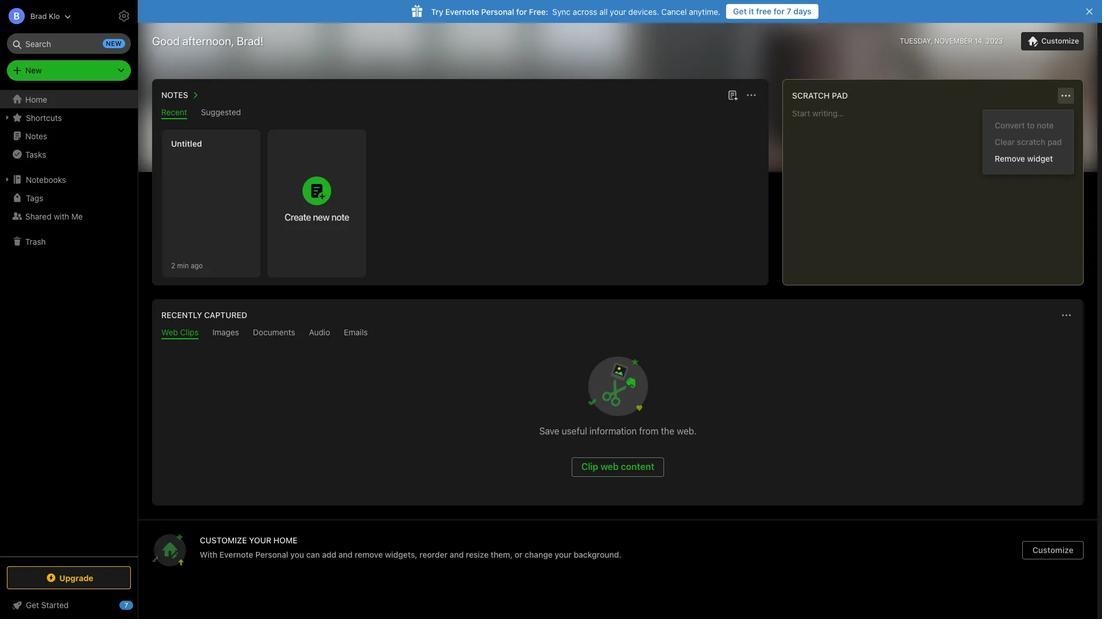Task type: vqa. For each thing, say whether or not it's contained in the screenshot.
Shared With Me link
yes



Task type: describe. For each thing, give the bounding box(es) containing it.
home link
[[0, 90, 138, 108]]

content
[[621, 462, 654, 472]]

me
[[71, 212, 83, 221]]

get for get it free for 7 days
[[733, 6, 747, 16]]

all
[[599, 7, 608, 16]]

across
[[573, 7, 597, 16]]

2
[[171, 261, 175, 270]]

documents
[[253, 328, 295, 338]]

brad klo
[[30, 11, 60, 20]]

personal inside customize your home with evernote personal you can add and remove widgets, reorder and resize them, or change your background.
[[255, 551, 288, 560]]

try
[[431, 7, 443, 16]]

customize your home with evernote personal you can add and remove widgets, reorder and resize them, or change your background.
[[200, 536, 621, 560]]

days
[[793, 6, 812, 16]]

evernote inside customize your home with evernote personal you can add and remove widgets, reorder and resize them, or change your background.
[[219, 551, 253, 560]]

november
[[935, 37, 973, 45]]

Help and Learning task checklist field
[[0, 597, 138, 615]]

images tab
[[212, 328, 239, 340]]

you
[[290, 551, 304, 560]]

create new note
[[285, 212, 349, 223]]

new search field
[[15, 33, 125, 54]]

started
[[41, 601, 69, 611]]

shared with me
[[25, 212, 83, 221]]

tab list for notes
[[154, 107, 766, 119]]

for for free:
[[516, 7, 527, 16]]

scratch
[[792, 91, 830, 100]]

tags button
[[0, 189, 137, 207]]

notes inside 'button'
[[161, 90, 188, 100]]

good
[[152, 34, 180, 48]]

tuesday,
[[900, 37, 933, 45]]

recently captured button
[[159, 309, 247, 323]]

klo
[[49, 11, 60, 20]]

1 vertical spatial customize button
[[1022, 542, 1084, 560]]

Start writing… text field
[[792, 108, 1083, 276]]

documents tab
[[253, 328, 295, 340]]

upgrade
[[59, 574, 93, 584]]

clip
[[581, 462, 598, 472]]

1 and from the left
[[338, 551, 353, 560]]

for for 7
[[774, 6, 785, 16]]

recent tab
[[161, 107, 187, 119]]

min
[[177, 261, 189, 270]]

your
[[249, 536, 271, 546]]

tasks
[[25, 150, 46, 159]]

clear
[[995, 137, 1015, 147]]

widgets,
[[385, 551, 417, 560]]

clear scratch pad
[[995, 137, 1062, 147]]

useful
[[562, 427, 587, 437]]

emails
[[344, 328, 368, 338]]

recently captured
[[161, 311, 247, 320]]

try evernote personal for free: sync across all your devices. cancel anytime.
[[431, 7, 721, 16]]

0 vertical spatial more actions image
[[745, 88, 758, 102]]

brad
[[30, 11, 47, 20]]

audio
[[309, 328, 330, 338]]

14,
[[975, 37, 984, 45]]

widget
[[1027, 154, 1053, 164]]

0 vertical spatial customize
[[1041, 36, 1079, 45]]

sync
[[552, 7, 571, 16]]

web
[[601, 462, 619, 472]]

expand notebooks image
[[3, 175, 12, 184]]

create new note button
[[268, 130, 366, 278]]

clip web content
[[581, 462, 654, 472]]

it
[[749, 6, 754, 16]]

untitled
[[171, 139, 202, 149]]

shortcuts
[[26, 113, 62, 123]]

with
[[54, 212, 69, 221]]

get it free for 7 days button
[[726, 4, 819, 19]]

get started
[[26, 601, 69, 611]]

1 horizontal spatial evernote
[[445, 7, 479, 16]]

2 and from the left
[[450, 551, 464, 560]]

free:
[[529, 7, 548, 16]]

web clips
[[161, 328, 199, 338]]

upgrade button
[[7, 567, 131, 590]]

recent tab panel
[[152, 119, 769, 286]]

recent
[[161, 107, 187, 117]]

new inside search box
[[106, 40, 122, 47]]

tuesday, november 14, 2023
[[900, 37, 1003, 45]]

captured
[[204, 311, 247, 320]]

0 vertical spatial personal
[[481, 7, 514, 16]]

get for get started
[[26, 601, 39, 611]]

audio tab
[[309, 328, 330, 340]]

your inside customize your home with evernote personal you can add and remove widgets, reorder and resize them, or change your background.
[[555, 551, 572, 560]]

pad
[[1048, 137, 1062, 147]]

suggested
[[201, 107, 241, 117]]

free
[[756, 6, 772, 16]]

change
[[525, 551, 553, 560]]

devices.
[[628, 7, 659, 16]]

more actions field for scratch pad
[[1058, 88, 1074, 104]]

tasks button
[[0, 145, 137, 164]]



Task type: locate. For each thing, give the bounding box(es) containing it.
7 inside button
[[787, 6, 791, 16]]

scratch pad
[[792, 91, 848, 100]]

note
[[1037, 121, 1054, 130], [331, 212, 349, 223]]

good afternoon, brad!
[[152, 34, 264, 48]]

and left resize
[[450, 551, 464, 560]]

customize
[[200, 536, 247, 546]]

afternoon,
[[182, 34, 234, 48]]

remove widget
[[995, 154, 1053, 164]]

new down settings icon
[[106, 40, 122, 47]]

1 horizontal spatial 7
[[787, 6, 791, 16]]

notebooks link
[[0, 170, 137, 189]]

customize
[[1041, 36, 1079, 45], [1033, 546, 1074, 556]]

get left it
[[733, 6, 747, 16]]

the
[[661, 427, 674, 437]]

information
[[590, 427, 637, 437]]

more actions image
[[745, 88, 758, 102], [1060, 309, 1073, 323]]

notes up recent
[[161, 90, 188, 100]]

convert to note
[[995, 121, 1054, 130]]

0 horizontal spatial and
[[338, 551, 353, 560]]

or
[[515, 551, 523, 560]]

note for convert to note
[[1037, 121, 1054, 130]]

1 vertical spatial new
[[313, 212, 330, 223]]

scratch pad button
[[790, 89, 848, 103]]

evernote right try
[[445, 7, 479, 16]]

shortcuts button
[[0, 108, 137, 127]]

1 vertical spatial your
[[555, 551, 572, 560]]

tab list
[[154, 107, 766, 119], [154, 328, 1082, 340]]

more actions image
[[1059, 89, 1073, 103]]

trash
[[25, 237, 46, 247]]

0 vertical spatial tab list
[[154, 107, 766, 119]]

Account field
[[0, 5, 71, 28]]

0 vertical spatial 7
[[787, 6, 791, 16]]

1 vertical spatial evernote
[[219, 551, 253, 560]]

evernote down customize
[[219, 551, 253, 560]]

1 vertical spatial personal
[[255, 551, 288, 560]]

from
[[639, 427, 659, 437]]

0 vertical spatial evernote
[[445, 7, 479, 16]]

0 horizontal spatial your
[[555, 551, 572, 560]]

note inside dropdown list menu
[[1037, 121, 1054, 130]]

personal
[[481, 7, 514, 16], [255, 551, 288, 560]]

1 horizontal spatial for
[[774, 6, 785, 16]]

web.
[[677, 427, 697, 437]]

new inside button
[[313, 212, 330, 223]]

for left free:
[[516, 7, 527, 16]]

web
[[161, 328, 178, 338]]

1 vertical spatial 7
[[124, 602, 128, 610]]

your right "change"
[[555, 551, 572, 560]]

and right add
[[338, 551, 353, 560]]

0 horizontal spatial for
[[516, 7, 527, 16]]

0 horizontal spatial new
[[106, 40, 122, 47]]

click to collapse image
[[133, 599, 142, 613]]

1 vertical spatial customize
[[1033, 546, 1074, 556]]

0 vertical spatial get
[[733, 6, 747, 16]]

get
[[733, 6, 747, 16], [26, 601, 39, 611]]

7 left days
[[787, 6, 791, 16]]

0 horizontal spatial notes
[[25, 131, 47, 141]]

tab list containing recent
[[154, 107, 766, 119]]

them,
[[491, 551, 513, 560]]

add
[[322, 551, 336, 560]]

settings image
[[117, 9, 131, 23]]

save useful information from the web.
[[539, 427, 697, 437]]

1 horizontal spatial more actions image
[[1060, 309, 1073, 323]]

pad
[[832, 91, 848, 100]]

0 horizontal spatial evernote
[[219, 551, 253, 560]]

0 vertical spatial your
[[610, 7, 626, 16]]

convert
[[995, 121, 1025, 130]]

note for create new note
[[331, 212, 349, 223]]

tab list containing web clips
[[154, 328, 1082, 340]]

tree
[[0, 90, 138, 557]]

0 horizontal spatial 7
[[124, 602, 128, 610]]

for
[[774, 6, 785, 16], [516, 7, 527, 16]]

with
[[200, 551, 217, 560]]

0 horizontal spatial note
[[331, 212, 349, 223]]

Search text field
[[15, 33, 123, 54]]

reorder
[[420, 551, 448, 560]]

remove widget link
[[983, 150, 1073, 167]]

personal left free:
[[481, 7, 514, 16]]

shared
[[25, 212, 52, 221]]

more actions field for recently captured
[[1059, 308, 1075, 324]]

to
[[1027, 121, 1035, 130]]

web clips tab
[[161, 328, 199, 340]]

recently
[[161, 311, 202, 320]]

notes button
[[159, 88, 202, 102]]

1 horizontal spatial notes
[[161, 90, 188, 100]]

note right to
[[1037, 121, 1054, 130]]

1 horizontal spatial new
[[313, 212, 330, 223]]

notebooks
[[26, 175, 66, 185]]

images
[[212, 328, 239, 338]]

for right free
[[774, 6, 785, 16]]

notes
[[161, 90, 188, 100], [25, 131, 47, 141]]

emails tab
[[344, 328, 368, 340]]

get inside help and learning task checklist field
[[26, 601, 39, 611]]

resize
[[466, 551, 489, 560]]

1 horizontal spatial get
[[733, 6, 747, 16]]

convert to note link
[[983, 117, 1073, 134]]

note inside button
[[331, 212, 349, 223]]

0 vertical spatial notes
[[161, 90, 188, 100]]

notes up tasks on the top of the page
[[25, 131, 47, 141]]

2 for from the left
[[516, 7, 527, 16]]

1 vertical spatial tab list
[[154, 328, 1082, 340]]

get inside button
[[733, 6, 747, 16]]

tab list for recently captured
[[154, 328, 1082, 340]]

clear scratch pad link
[[983, 134, 1073, 150]]

background.
[[574, 551, 621, 560]]

remove
[[355, 551, 383, 560]]

1 tab list from the top
[[154, 107, 766, 119]]

2023
[[986, 37, 1003, 45]]

1 vertical spatial note
[[331, 212, 349, 223]]

ago
[[191, 261, 203, 270]]

save
[[539, 427, 559, 437]]

dropdown list menu
[[983, 117, 1073, 167]]

new button
[[7, 60, 131, 81]]

0 horizontal spatial get
[[26, 601, 39, 611]]

note right create
[[331, 212, 349, 223]]

get left started
[[26, 601, 39, 611]]

new
[[106, 40, 122, 47], [313, 212, 330, 223]]

create
[[285, 212, 311, 223]]

7 left click to collapse icon
[[124, 602, 128, 610]]

tree containing home
[[0, 90, 138, 557]]

get it free for 7 days
[[733, 6, 812, 16]]

0 vertical spatial note
[[1037, 121, 1054, 130]]

can
[[306, 551, 320, 560]]

1 for from the left
[[774, 6, 785, 16]]

0 horizontal spatial more actions image
[[745, 88, 758, 102]]

shared with me link
[[0, 207, 137, 226]]

home
[[273, 536, 297, 546]]

1 horizontal spatial your
[[610, 7, 626, 16]]

0 vertical spatial new
[[106, 40, 122, 47]]

new right create
[[313, 212, 330, 223]]

1 horizontal spatial and
[[450, 551, 464, 560]]

web clips tab panel
[[152, 340, 1084, 506]]

personal down your
[[255, 551, 288, 560]]

your right all
[[610, 7, 626, 16]]

brad!
[[237, 34, 264, 48]]

home
[[25, 94, 47, 104]]

new
[[25, 65, 42, 75]]

0 horizontal spatial personal
[[255, 551, 288, 560]]

1 vertical spatial more actions image
[[1060, 309, 1073, 323]]

1 horizontal spatial note
[[1037, 121, 1054, 130]]

remove
[[995, 154, 1025, 164]]

0 vertical spatial customize button
[[1021, 32, 1084, 51]]

1 horizontal spatial personal
[[481, 7, 514, 16]]

and
[[338, 551, 353, 560], [450, 551, 464, 560]]

suggested tab
[[201, 107, 241, 119]]

More actions field
[[743, 87, 759, 103], [1058, 88, 1074, 104], [1059, 308, 1075, 324]]

7 inside help and learning task checklist field
[[124, 602, 128, 610]]

for inside button
[[774, 6, 785, 16]]

1 vertical spatial get
[[26, 601, 39, 611]]

clip web content button
[[572, 458, 664, 478]]

notes link
[[0, 127, 137, 145]]

2 tab list from the top
[[154, 328, 1082, 340]]

1 vertical spatial notes
[[25, 131, 47, 141]]

2 min ago
[[171, 261, 203, 270]]



